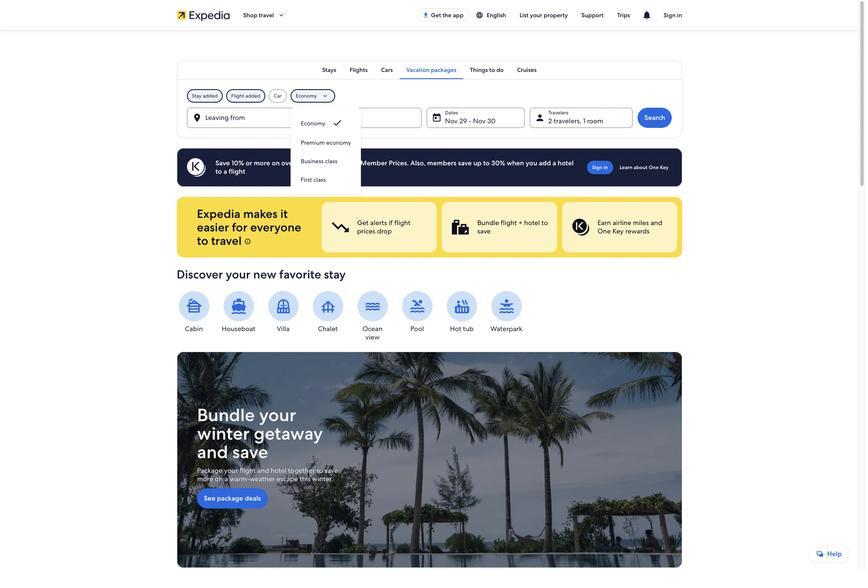 Task type: describe. For each thing, give the bounding box(es) containing it.
villa
[[277, 325, 290, 334]]

0 horizontal spatial and
[[197, 441, 228, 464]]

100,000
[[297, 159, 323, 168]]

list
[[520, 11, 529, 19]]

stay added
[[192, 93, 218, 99]]

first class
[[301, 176, 326, 184]]

1
[[583, 117, 586, 126]]

cabin
[[185, 325, 203, 334]]

get for get alerts if flight prices drop
[[357, 219, 369, 228]]

economy for economy button
[[301, 120, 326, 127]]

cruises
[[517, 66, 537, 74]]

villa button
[[266, 292, 301, 334]]

miles
[[633, 219, 649, 228]]

easier
[[197, 220, 229, 235]]

business class button
[[291, 152, 361, 170]]

2
[[549, 117, 552, 126]]

rewards
[[625, 227, 650, 236]]

bundle your winter getaway and save main content
[[0, 30, 859, 571]]

in inside 'sign in' link
[[604, 164, 608, 171]]

view
[[366, 333, 380, 342]]

10%
[[232, 159, 244, 168]]

to right up
[[483, 159, 490, 168]]

trips
[[617, 11, 630, 19]]

2 travelers, 1 room button
[[530, 108, 633, 128]]

do
[[497, 66, 504, 74]]

3 out of 3 element
[[562, 202, 677, 253]]

discover
[[177, 267, 223, 282]]

ocean
[[363, 325, 383, 334]]

expedia logo image
[[177, 9, 230, 21]]

economy for economy dropdown button
[[296, 93, 317, 99]]

one inside learn about one key link
[[649, 164, 659, 171]]

2 travelers, 1 room
[[549, 117, 604, 126]]

cars
[[381, 66, 393, 74]]

in inside the sign in dropdown button
[[677, 11, 682, 19]]

1 nov from the left
[[445, 117, 458, 126]]

sign in link
[[587, 161, 613, 174]]

travelers,
[[554, 117, 582, 126]]

first
[[301, 176, 312, 184]]

save up warm- at the left bottom of the page
[[232, 441, 268, 464]]

flight inside bundle your winter getaway and save package your flight and hotel together to save more on a warm-weather escape this winter.
[[239, 467, 256, 476]]

premium economy
[[301, 139, 351, 147]]

economy
[[326, 139, 351, 147]]

winter.
[[312, 475, 333, 484]]

hot tub
[[450, 325, 474, 334]]

cruises link
[[511, 61, 544, 79]]

premium
[[301, 139, 325, 147]]

earn
[[598, 219, 611, 228]]

sign in button
[[657, 5, 689, 25]]

flight
[[231, 93, 244, 99]]

flight inside bundle flight + hotel to save
[[501, 219, 517, 228]]

trips link
[[611, 8, 637, 23]]

prices
[[357, 227, 375, 236]]

save right the this in the bottom left of the page
[[325, 467, 338, 476]]

tub
[[463, 325, 474, 334]]

swap origin and destination values image
[[301, 114, 308, 122]]

list your property
[[520, 11, 568, 19]]

bundle for your
[[197, 404, 255, 427]]

trailing image
[[277, 11, 285, 19]]

a inside bundle your winter getaway and save package your flight and hotel together to save more on a warm-weather escape this winter.
[[224, 475, 228, 484]]

over
[[282, 159, 295, 168]]

bundle flight + hotel to save
[[477, 219, 548, 236]]

ocean view button
[[355, 292, 390, 342]]

stay
[[192, 93, 202, 99]]

app
[[453, 11, 464, 19]]

to inside bundle flight + hotel to save
[[542, 219, 548, 228]]

support
[[582, 11, 604, 19]]

key inside earn airline miles and one key rewards
[[613, 227, 624, 236]]

see package deals
[[204, 495, 261, 504]]

to left do
[[490, 66, 495, 74]]

car
[[274, 93, 282, 99]]

xsmall image
[[245, 238, 251, 245]]

if
[[389, 219, 393, 228]]

travel sale activities deals image
[[177, 352, 682, 569]]

discover your new favorite stay
[[177, 267, 346, 282]]

waterpark button
[[489, 292, 524, 334]]

new
[[253, 267, 277, 282]]

everyone
[[250, 220, 301, 235]]

english button
[[469, 8, 513, 23]]

1 horizontal spatial key
[[660, 164, 669, 171]]

save 10% or more on over 100,000 hotels with member prices. also, members save up to 30% when you add a hotel to a flight
[[216, 159, 574, 176]]

a right "add"
[[553, 159, 556, 168]]

packages
[[431, 66, 457, 74]]

30%
[[492, 159, 505, 168]]

travel inside expedia makes it easier for everyone to travel
[[211, 233, 242, 249]]

small image
[[476, 11, 484, 19]]

also,
[[411, 159, 426, 168]]

nov 29 - nov 30
[[445, 117, 496, 126]]

this
[[300, 475, 310, 484]]

sign in inside dropdown button
[[664, 11, 682, 19]]

download the app button image
[[423, 12, 429, 19]]

with
[[345, 159, 359, 168]]

2 out of 3 element
[[442, 202, 557, 253]]

up
[[474, 159, 482, 168]]

deals
[[245, 495, 261, 504]]

business
[[301, 158, 324, 165]]

your for bundle
[[259, 404, 296, 427]]

learn about one key
[[620, 164, 669, 171]]

sign in inside bundle your winter getaway and save main content
[[592, 164, 608, 171]]

to left 10% at the top left of page
[[216, 167, 222, 176]]

flight inside the get alerts if flight prices drop
[[394, 219, 410, 228]]

room
[[587, 117, 604, 126]]

travel inside dropdown button
[[259, 11, 274, 19]]



Task type: vqa. For each thing, say whether or not it's contained in the screenshot.
the Cancun Flights image
no



Task type: locate. For each thing, give the bounding box(es) containing it.
hotel inside bundle flight + hotel to save
[[524, 219, 540, 228]]

class for business class
[[325, 158, 338, 165]]

1 vertical spatial bundle
[[197, 404, 255, 427]]

a left warm- at the left bottom of the page
[[224, 475, 228, 484]]

earn airline miles and one key rewards
[[598, 219, 662, 236]]

travel
[[259, 11, 274, 19], [211, 233, 242, 249]]

menu inside bundle your winter getaway and save main content
[[291, 113, 361, 189]]

bundle inside bundle your winter getaway and save package your flight and hotel together to save more on a warm-weather escape this winter.
[[197, 404, 255, 427]]

flight added
[[231, 93, 261, 99]]

class right first
[[314, 176, 326, 184]]

0 vertical spatial economy
[[296, 93, 317, 99]]

get inside the get alerts if flight prices drop
[[357, 219, 369, 228]]

learn
[[620, 164, 633, 171]]

flight left +
[[501, 219, 517, 228]]

see package deals link
[[197, 489, 268, 509]]

sign right communication center icon
[[664, 11, 676, 19]]

on left warm- at the left bottom of the page
[[215, 475, 223, 484]]

one inside earn airline miles and one key rewards
[[598, 227, 611, 236]]

flight right if
[[394, 219, 410, 228]]

hotel left together on the left bottom of page
[[271, 467, 286, 476]]

0 vertical spatial sign in
[[664, 11, 682, 19]]

0 horizontal spatial bundle
[[197, 404, 255, 427]]

added for flight added
[[246, 93, 261, 99]]

drop
[[377, 227, 392, 236]]

0 horizontal spatial one
[[598, 227, 611, 236]]

0 vertical spatial bundle
[[477, 219, 499, 228]]

0 vertical spatial and
[[651, 219, 662, 228]]

your for discover
[[226, 267, 251, 282]]

flight left or
[[229, 167, 245, 176]]

save
[[458, 159, 472, 168], [477, 227, 491, 236], [232, 441, 268, 464], [325, 467, 338, 476]]

a left 10% at the top left of page
[[224, 167, 227, 176]]

0 vertical spatial travel
[[259, 11, 274, 19]]

more right or
[[254, 159, 270, 168]]

0 vertical spatial on
[[272, 159, 280, 168]]

member
[[361, 159, 387, 168]]

economy button
[[291, 113, 361, 133]]

you
[[526, 159, 537, 168]]

class for first class
[[314, 176, 326, 184]]

tab list inside bundle your winter getaway and save main content
[[177, 61, 682, 79]]

1 horizontal spatial added
[[246, 93, 261, 99]]

sign inside bundle your winter getaway and save main content
[[592, 164, 603, 171]]

class up first class button
[[325, 158, 338, 165]]

0 vertical spatial more
[[254, 159, 270, 168]]

1 vertical spatial class
[[314, 176, 326, 184]]

get
[[431, 11, 441, 19], [357, 219, 369, 228]]

tab list containing stays
[[177, 61, 682, 79]]

29
[[460, 117, 467, 126]]

nov left 29
[[445, 117, 458, 126]]

save inside save 10% or more on over 100,000 hotels with member prices. also, members save up to 30% when you add a hotel to a flight
[[458, 159, 472, 168]]

economy up the swap origin and destination values image
[[296, 93, 317, 99]]

2 nov from the left
[[473, 117, 486, 126]]

list your property link
[[513, 8, 575, 23]]

get left alerts
[[357, 219, 369, 228]]

flight up deals
[[239, 467, 256, 476]]

and up the package
[[197, 441, 228, 464]]

menu containing economy
[[291, 113, 361, 189]]

class inside button
[[314, 176, 326, 184]]

stays link
[[315, 61, 343, 79]]

0 horizontal spatial travel
[[211, 233, 242, 249]]

2 vertical spatial hotel
[[271, 467, 286, 476]]

in right communication center icon
[[677, 11, 682, 19]]

winter
[[197, 423, 249, 446]]

for
[[232, 220, 248, 235]]

hotel inside save 10% or more on over 100,000 hotels with member prices. also, members save up to 30% when you add a hotel to a flight
[[558, 159, 574, 168]]

things to do link
[[463, 61, 511, 79]]

to inside expedia makes it easier for everyone to travel
[[197, 233, 208, 249]]

your
[[530, 11, 543, 19], [226, 267, 251, 282], [259, 404, 296, 427], [224, 467, 238, 476]]

bundle inside bundle flight + hotel to save
[[477, 219, 499, 228]]

key right earn at the right top of the page
[[613, 227, 624, 236]]

hotel right "add"
[[558, 159, 574, 168]]

1 vertical spatial key
[[613, 227, 624, 236]]

one right about
[[649, 164, 659, 171]]

1 vertical spatial on
[[215, 475, 223, 484]]

the
[[443, 11, 452, 19]]

hotel
[[558, 159, 574, 168], [524, 219, 540, 228], [271, 467, 286, 476]]

bundle for flight
[[477, 219, 499, 228]]

get alerts if flight prices drop
[[357, 219, 410, 236]]

warm-
[[230, 475, 250, 484]]

0 vertical spatial class
[[325, 158, 338, 165]]

cars link
[[375, 61, 400, 79]]

things
[[470, 66, 488, 74]]

2 horizontal spatial and
[[651, 219, 662, 228]]

see
[[204, 495, 215, 504]]

1 horizontal spatial one
[[649, 164, 659, 171]]

on inside bundle your winter getaway and save package your flight and hotel together to save more on a warm-weather escape this winter.
[[215, 475, 223, 484]]

1 vertical spatial travel
[[211, 233, 242, 249]]

added right the stay
[[203, 93, 218, 99]]

makes
[[243, 206, 278, 222]]

get the app
[[431, 11, 464, 19]]

sign inside dropdown button
[[664, 11, 676, 19]]

-
[[469, 117, 472, 126]]

1 vertical spatial in
[[604, 164, 608, 171]]

1 horizontal spatial bundle
[[477, 219, 499, 228]]

0 vertical spatial get
[[431, 11, 441, 19]]

2 added from the left
[[246, 93, 261, 99]]

flights
[[350, 66, 368, 74]]

0 horizontal spatial sign in
[[592, 164, 608, 171]]

0 horizontal spatial sign
[[592, 164, 603, 171]]

key right about
[[660, 164, 669, 171]]

sign in right communication center icon
[[664, 11, 682, 19]]

travel left "trailing" image
[[259, 11, 274, 19]]

add
[[539, 159, 551, 168]]

pool button
[[400, 292, 435, 334]]

hotel right +
[[524, 219, 540, 228]]

1 added from the left
[[203, 93, 218, 99]]

0 vertical spatial key
[[660, 164, 669, 171]]

on left over
[[272, 159, 280, 168]]

to inside bundle your winter getaway and save package your flight and hotel together to save more on a warm-weather escape this winter.
[[317, 467, 323, 476]]

communication center icon image
[[642, 10, 652, 20]]

more up see
[[197, 475, 213, 484]]

0 vertical spatial one
[[649, 164, 659, 171]]

1 out of 3 element
[[322, 202, 437, 253]]

1 horizontal spatial travel
[[259, 11, 274, 19]]

1 horizontal spatial nov
[[473, 117, 486, 126]]

travel left xsmall image
[[211, 233, 242, 249]]

1 horizontal spatial more
[[254, 159, 270, 168]]

key
[[660, 164, 669, 171], [613, 227, 624, 236]]

when
[[507, 159, 524, 168]]

support link
[[575, 8, 611, 23]]

flight inside save 10% or more on over 100,000 hotels with member prices. also, members save up to 30% when you add a hotel to a flight
[[229, 167, 245, 176]]

0 vertical spatial in
[[677, 11, 682, 19]]

hotel inside bundle your winter getaway and save package your flight and hotel together to save more on a warm-weather escape this winter.
[[271, 467, 286, 476]]

1 vertical spatial sign
[[592, 164, 603, 171]]

a
[[553, 159, 556, 168], [224, 167, 227, 176], [224, 475, 228, 484]]

class inside "button"
[[325, 158, 338, 165]]

vacation packages link
[[400, 61, 463, 79]]

1 horizontal spatial on
[[272, 159, 280, 168]]

2 vertical spatial and
[[257, 467, 269, 476]]

to
[[490, 66, 495, 74], [483, 159, 490, 168], [216, 167, 222, 176], [542, 219, 548, 228], [197, 233, 208, 249], [317, 467, 323, 476]]

sign left learn
[[592, 164, 603, 171]]

0 horizontal spatial more
[[197, 475, 213, 484]]

package
[[217, 495, 243, 504]]

about
[[634, 164, 648, 171]]

1 vertical spatial sign in
[[592, 164, 608, 171]]

nov right -
[[473, 117, 486, 126]]

flight
[[229, 167, 245, 176], [394, 219, 410, 228], [501, 219, 517, 228], [239, 467, 256, 476]]

economy inside button
[[301, 120, 326, 127]]

0 horizontal spatial in
[[604, 164, 608, 171]]

added for stay added
[[203, 93, 218, 99]]

stays
[[322, 66, 336, 74]]

expedia makes it easier for everyone to travel
[[197, 206, 301, 249]]

economy button
[[291, 89, 336, 103]]

1 horizontal spatial sign
[[664, 11, 676, 19]]

1 vertical spatial more
[[197, 475, 213, 484]]

favorite
[[279, 267, 321, 282]]

save inside bundle flight + hotel to save
[[477, 227, 491, 236]]

1 horizontal spatial and
[[257, 467, 269, 476]]

your for list
[[530, 11, 543, 19]]

menu
[[291, 113, 361, 189]]

stay
[[324, 267, 346, 282]]

ocean view
[[363, 325, 383, 342]]

vacation packages
[[406, 66, 457, 74]]

added
[[203, 93, 218, 99], [246, 93, 261, 99]]

to right +
[[542, 219, 548, 228]]

0 horizontal spatial get
[[357, 219, 369, 228]]

economy
[[296, 93, 317, 99], [301, 120, 326, 127]]

nov 29 - nov 30 button
[[427, 108, 525, 128]]

to down the expedia
[[197, 233, 208, 249]]

1 vertical spatial get
[[357, 219, 369, 228]]

weather
[[250, 475, 275, 484]]

together
[[288, 467, 315, 476]]

30
[[488, 117, 496, 126]]

escape
[[276, 475, 298, 484]]

1 vertical spatial economy
[[301, 120, 326, 127]]

more inside save 10% or more on over 100,000 hotels with member prices. also, members save up to 30% when you add a hotel to a flight
[[254, 159, 270, 168]]

0 horizontal spatial on
[[215, 475, 223, 484]]

one left airline on the top of the page
[[598, 227, 611, 236]]

save left up
[[458, 159, 472, 168]]

one
[[649, 164, 659, 171], [598, 227, 611, 236]]

pool
[[411, 325, 424, 334]]

houseboat
[[222, 325, 256, 334]]

to right the this in the bottom left of the page
[[317, 467, 323, 476]]

get right "download the app button" image
[[431, 11, 441, 19]]

hot tub button
[[445, 292, 479, 334]]

and right warm- at the left bottom of the page
[[257, 467, 269, 476]]

in left learn
[[604, 164, 608, 171]]

+
[[518, 219, 523, 228]]

0 horizontal spatial hotel
[[271, 467, 286, 476]]

0 vertical spatial hotel
[[558, 159, 574, 168]]

sign in left learn
[[592, 164, 608, 171]]

1 horizontal spatial sign in
[[664, 11, 682, 19]]

learn about one key link
[[617, 161, 672, 174]]

flights link
[[343, 61, 375, 79]]

economy up premium
[[301, 120, 326, 127]]

getaway
[[254, 423, 323, 446]]

cabin button
[[177, 292, 211, 334]]

and right miles
[[651, 219, 662, 228]]

first class button
[[291, 170, 361, 189]]

chalet button
[[311, 292, 345, 334]]

1 vertical spatial hotel
[[524, 219, 540, 228]]

1 horizontal spatial in
[[677, 11, 682, 19]]

save left +
[[477, 227, 491, 236]]

and inside earn airline miles and one key rewards
[[651, 219, 662, 228]]

more inside bundle your winter getaway and save package your flight and hotel together to save more on a warm-weather escape this winter.
[[197, 475, 213, 484]]

1 vertical spatial one
[[598, 227, 611, 236]]

added right flight
[[246, 93, 261, 99]]

0 horizontal spatial added
[[203, 93, 218, 99]]

1 horizontal spatial hotel
[[524, 219, 540, 228]]

shop travel button
[[237, 5, 292, 25]]

package
[[197, 467, 222, 476]]

more
[[254, 159, 270, 168], [197, 475, 213, 484]]

2 horizontal spatial hotel
[[558, 159, 574, 168]]

0 horizontal spatial key
[[613, 227, 624, 236]]

english
[[487, 11, 506, 19]]

1 vertical spatial and
[[197, 441, 228, 464]]

on inside save 10% or more on over 100,000 hotels with member prices. also, members save up to 30% when you add a hotel to a flight
[[272, 159, 280, 168]]

tab list
[[177, 61, 682, 79]]

0 horizontal spatial nov
[[445, 117, 458, 126]]

get for get the app
[[431, 11, 441, 19]]

economy inside dropdown button
[[296, 93, 317, 99]]

0 vertical spatial sign
[[664, 11, 676, 19]]

hotels
[[325, 159, 344, 168]]

1 horizontal spatial get
[[431, 11, 441, 19]]

shop travel
[[243, 11, 274, 19]]

houseboat button
[[221, 292, 256, 334]]

get the app link
[[417, 8, 469, 22]]



